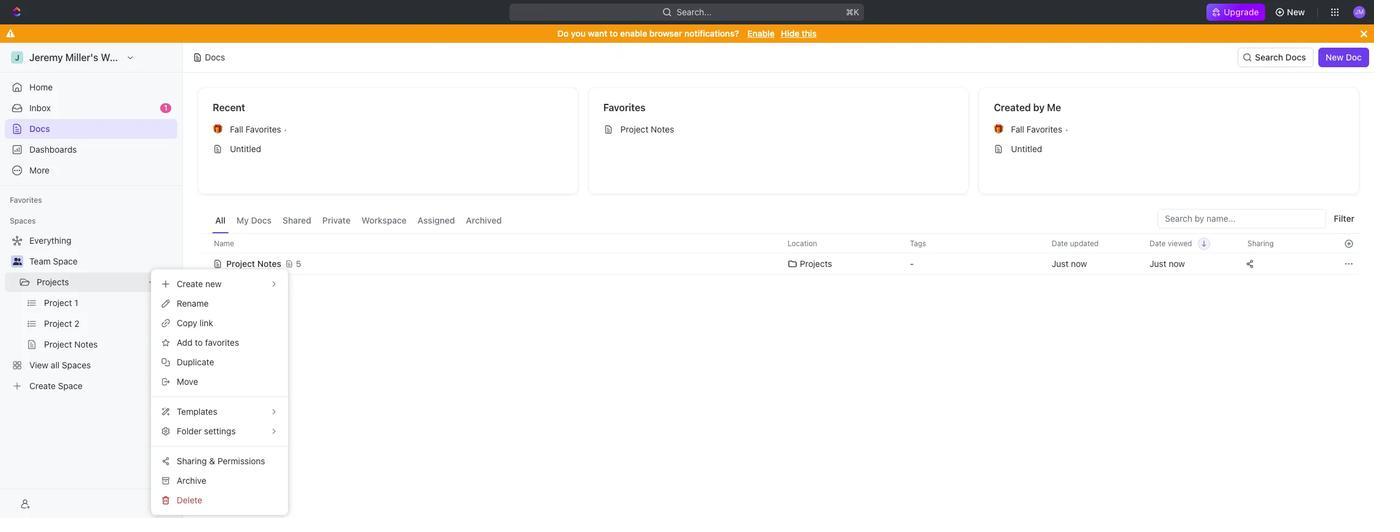 Task type: vqa. For each thing, say whether or not it's contained in the screenshot.
Home
yes



Task type: locate. For each thing, give the bounding box(es) containing it.
location
[[788, 239, 818, 248]]

2 date from the left
[[1150, 239, 1166, 248]]

tree
[[5, 231, 177, 396]]

fall favorites • down by
[[1011, 124, 1069, 135]]

untitled for recent
[[230, 144, 261, 154]]

just now down date viewed
[[1150, 259, 1186, 269]]

permissions
[[218, 456, 265, 467]]

fall
[[230, 124, 243, 135], [1011, 124, 1025, 135]]

tree containing team space
[[5, 231, 177, 396]]

assigned button
[[415, 209, 458, 234]]

0 horizontal spatial untitled
[[230, 144, 261, 154]]

just
[[1052, 259, 1069, 269], [1150, 259, 1167, 269]]

spaces
[[10, 217, 36, 226]]

shared button
[[280, 209, 314, 234]]

2 fall from the left
[[1011, 124, 1025, 135]]

date left "updated" on the right top of the page
[[1052, 239, 1068, 248]]

1 vertical spatial sharing
[[177, 456, 207, 467]]

all button
[[212, 209, 229, 234]]

0 horizontal spatial date
[[1052, 239, 1068, 248]]

1 horizontal spatial fall favorites •
[[1011, 124, 1069, 135]]

just now
[[1052, 259, 1088, 269], [1150, 259, 1186, 269]]

docs right the search
[[1286, 52, 1307, 62]]

to right add
[[195, 338, 203, 348]]

0 horizontal spatial •
[[284, 124, 287, 134]]

• for recent
[[284, 124, 287, 134]]

projects down location at the top of page
[[800, 259, 833, 269]]

untitled link for created by me
[[989, 139, 1350, 159]]

1 horizontal spatial •
[[1065, 124, 1069, 134]]

1 untitled from the left
[[230, 144, 261, 154]]

1 horizontal spatial sharing
[[1248, 239, 1274, 248]]

untitled down recent
[[230, 144, 261, 154]]

by
[[1034, 102, 1045, 113]]

0 vertical spatial sharing
[[1248, 239, 1274, 248]]

now
[[1071, 259, 1088, 269], [1169, 259, 1186, 269]]

0 vertical spatial projects
[[800, 259, 833, 269]]

0 horizontal spatial sharing
[[177, 456, 207, 467]]

1 horizontal spatial notes
[[651, 124, 674, 135]]

1 horizontal spatial project notes
[[621, 124, 674, 135]]

0 horizontal spatial notes
[[257, 259, 281, 269]]

projects inside row
[[800, 259, 833, 269]]

0 horizontal spatial 🎁
[[213, 125, 223, 134]]

-
[[910, 259, 914, 269]]

date inside button
[[1150, 239, 1166, 248]]

1 fall from the left
[[230, 124, 243, 135]]

column header
[[198, 234, 211, 254]]

to right want
[[610, 28, 618, 39]]

date viewed button
[[1143, 234, 1211, 253]]

0 horizontal spatial new
[[1288, 7, 1306, 17]]

0 horizontal spatial untitled link
[[208, 139, 568, 159]]

copy
[[177, 318, 197, 329]]

new inside button
[[1288, 7, 1306, 17]]

2 • from the left
[[1065, 124, 1069, 134]]

me
[[1047, 102, 1062, 113]]

date inside button
[[1052, 239, 1068, 248]]

inbox
[[29, 103, 51, 113]]

0 horizontal spatial now
[[1071, 259, 1088, 269]]

projects down team space in the left of the page
[[37, 277, 69, 288]]

to
[[610, 28, 618, 39], [195, 338, 203, 348]]

2 🎁 from the left
[[994, 125, 1004, 134]]

sharing for sharing
[[1248, 239, 1274, 248]]

new
[[1288, 7, 1306, 17], [1326, 52, 1344, 62]]

1 vertical spatial new
[[1326, 52, 1344, 62]]

1
[[164, 103, 168, 113]]

table
[[198, 234, 1360, 277]]

1 horizontal spatial just
[[1150, 259, 1167, 269]]

🎁 down created
[[994, 125, 1004, 134]]

0 vertical spatial notes
[[651, 124, 674, 135]]

folder settings link
[[156, 422, 283, 442]]

enable
[[620, 28, 647, 39]]

favorites inside button
[[10, 196, 42, 205]]

2 fall favorites • from the left
[[1011, 124, 1069, 135]]

project notes link
[[599, 120, 959, 139]]

sharing for sharing & permissions
[[177, 456, 207, 467]]

1 🎁 from the left
[[213, 125, 223, 134]]

duplicate link
[[156, 353, 283, 373]]

projects link
[[37, 273, 143, 292]]

created by me
[[994, 102, 1062, 113]]

dashboards
[[29, 144, 77, 155]]

🎁 down recent
[[213, 125, 223, 134]]

1 horizontal spatial 🎁
[[994, 125, 1004, 134]]

1 date from the left
[[1052, 239, 1068, 248]]

sharing down search by name... text field
[[1248, 239, 1274, 248]]

date updated
[[1052, 239, 1099, 248]]

just now down date updated button
[[1052, 259, 1088, 269]]

new up search docs
[[1288, 7, 1306, 17]]

0 vertical spatial project notes
[[621, 124, 674, 135]]

my docs
[[237, 215, 272, 226]]

row
[[198, 234, 1360, 254], [198, 252, 1360, 277]]

0 horizontal spatial fall
[[230, 124, 243, 135]]

1 vertical spatial project notes
[[226, 259, 281, 269]]

now down date viewed button
[[1169, 259, 1186, 269]]

create new
[[177, 279, 222, 289]]

1 horizontal spatial untitled link
[[989, 139, 1350, 159]]

1 horizontal spatial now
[[1169, 259, 1186, 269]]

2 row from the top
[[198, 252, 1360, 277]]

just down date updated button
[[1052, 259, 1069, 269]]

fall favorites •
[[230, 124, 287, 135], [1011, 124, 1069, 135]]

folder
[[177, 426, 202, 437]]

1 horizontal spatial just now
[[1150, 259, 1186, 269]]

docs right my
[[251, 215, 272, 226]]

0 vertical spatial new
[[1288, 7, 1306, 17]]

upgrade
[[1224, 7, 1259, 17]]

row containing name
[[198, 234, 1360, 254]]

1 horizontal spatial projects
[[800, 259, 833, 269]]

1 vertical spatial to
[[195, 338, 203, 348]]

do you want to enable browser notifications? enable hide this
[[558, 28, 817, 39]]

fall favorites • for created by me
[[1011, 124, 1069, 135]]

just down date viewed
[[1150, 259, 1167, 269]]

0 horizontal spatial just
[[1052, 259, 1069, 269]]

projects
[[800, 259, 833, 269], [37, 277, 69, 288]]

1 row from the top
[[198, 234, 1360, 254]]

1 vertical spatial projects
[[37, 277, 69, 288]]

project notes
[[621, 124, 674, 135], [226, 259, 281, 269]]

1 just from the left
[[1052, 259, 1069, 269]]

notes
[[651, 124, 674, 135], [257, 259, 281, 269]]

new inside button
[[1326, 52, 1344, 62]]

Search by name... text field
[[1165, 210, 1320, 228]]

1 untitled link from the left
[[208, 139, 568, 159]]

2 untitled link from the left
[[989, 139, 1350, 159]]

1 horizontal spatial fall
[[1011, 124, 1025, 135]]

new for new
[[1288, 7, 1306, 17]]

archived button
[[463, 209, 505, 234]]

1 horizontal spatial new
[[1326, 52, 1344, 62]]

2 just from the left
[[1150, 259, 1167, 269]]

favorites
[[604, 102, 646, 113], [246, 124, 281, 135], [1027, 124, 1063, 135], [10, 196, 42, 205]]

date viewed
[[1150, 239, 1193, 248]]

0 vertical spatial project
[[621, 124, 649, 135]]

untitled down created by me
[[1011, 144, 1043, 154]]

0 horizontal spatial to
[[195, 338, 203, 348]]

•
[[284, 124, 287, 134], [1065, 124, 1069, 134]]

new doc button
[[1319, 48, 1370, 67]]

new doc
[[1326, 52, 1362, 62]]

2 now from the left
[[1169, 259, 1186, 269]]

templates button
[[156, 403, 283, 422]]

1 horizontal spatial untitled
[[1011, 144, 1043, 154]]

doc
[[1346, 52, 1362, 62]]

docs down inbox
[[29, 124, 50, 134]]

want
[[588, 28, 608, 39]]

now down date updated button
[[1071, 259, 1088, 269]]

sharing up archive
[[177, 456, 207, 467]]

date
[[1052, 239, 1068, 248], [1150, 239, 1166, 248]]

docs inside search docs button
[[1286, 52, 1307, 62]]

1 horizontal spatial to
[[610, 28, 618, 39]]

new left doc
[[1326, 52, 1344, 62]]

fall down recent
[[230, 124, 243, 135]]

1 horizontal spatial project
[[621, 124, 649, 135]]

fall down created
[[1011, 124, 1025, 135]]

untitled for created by me
[[1011, 144, 1043, 154]]

1 • from the left
[[284, 124, 287, 134]]

1 horizontal spatial date
[[1150, 239, 1166, 248]]

date for date updated
[[1052, 239, 1068, 248]]

2 untitled from the left
[[1011, 144, 1043, 154]]

date left viewed
[[1150, 239, 1166, 248]]

1 vertical spatial project
[[226, 259, 255, 269]]

archive
[[177, 476, 206, 486]]

1 fall favorites • from the left
[[230, 124, 287, 135]]

0 horizontal spatial fall favorites •
[[230, 124, 287, 135]]

cell
[[198, 253, 211, 275]]

copy link
[[177, 318, 213, 329]]

add to favorites link
[[156, 333, 283, 353]]

0 horizontal spatial projects
[[37, 277, 69, 288]]

fall favorites • down recent
[[230, 124, 287, 135]]

1 vertical spatial notes
[[257, 259, 281, 269]]

0 horizontal spatial just now
[[1052, 259, 1088, 269]]

tab list
[[212, 209, 505, 234]]



Task type: describe. For each thing, give the bounding box(es) containing it.
search
[[1256, 52, 1284, 62]]

folder settings
[[177, 426, 236, 437]]

date for date viewed
[[1150, 239, 1166, 248]]

⌘k
[[847, 7, 860, 17]]

docs link
[[5, 119, 177, 139]]

folder settings button
[[156, 422, 283, 442]]

archive link
[[156, 472, 283, 491]]

fall for recent
[[230, 124, 243, 135]]

shared
[[283, 215, 311, 226]]

hide
[[781, 28, 800, 39]]

archived
[[466, 215, 502, 226]]

settings
[[204, 426, 236, 437]]

assigned
[[418, 215, 455, 226]]

tree inside sidebar navigation
[[5, 231, 177, 396]]

docs inside my docs button
[[251, 215, 272, 226]]

fall for created by me
[[1011, 124, 1025, 135]]

delete link
[[156, 491, 283, 511]]

all
[[215, 215, 226, 226]]

team space link
[[29, 252, 175, 272]]

recent
[[213, 102, 245, 113]]

notifications?
[[685, 28, 739, 39]]

team space
[[29, 256, 78, 267]]

projects inside tree
[[37, 277, 69, 288]]

&
[[209, 456, 215, 467]]

new
[[205, 279, 222, 289]]

home
[[29, 82, 53, 92]]

0 horizontal spatial project notes
[[226, 259, 281, 269]]

sidebar navigation
[[0, 43, 183, 519]]

2 just now from the left
[[1150, 259, 1186, 269]]

enable
[[748, 28, 775, 39]]

link
[[200, 318, 213, 329]]

docs up recent
[[205, 52, 225, 62]]

duplicate
[[177, 357, 214, 368]]

new for new doc
[[1326, 52, 1344, 62]]

add
[[177, 338, 193, 348]]

dashboards link
[[5, 140, 177, 160]]

create new link
[[156, 275, 283, 294]]

you
[[571, 28, 586, 39]]

private
[[322, 215, 351, 226]]

space
[[53, 256, 78, 267]]

browser
[[650, 28, 682, 39]]

fall favorites • for recent
[[230, 124, 287, 135]]

team
[[29, 256, 51, 267]]

0 horizontal spatial project
[[226, 259, 255, 269]]

🎁 for recent
[[213, 125, 223, 134]]

my docs button
[[234, 209, 275, 234]]

search docs
[[1256, 52, 1307, 62]]

docs inside docs link
[[29, 124, 50, 134]]

add to favorites
[[177, 338, 239, 348]]

• for created by me
[[1065, 124, 1069, 134]]

search...
[[677, 7, 712, 17]]

home link
[[5, 78, 177, 97]]

name
[[214, 239, 234, 248]]

search docs button
[[1238, 48, 1314, 67]]

templates
[[177, 407, 217, 417]]

user group image
[[13, 258, 22, 266]]

do
[[558, 28, 569, 39]]

favorites
[[205, 338, 239, 348]]

date updated button
[[1045, 234, 1107, 253]]

🎁 for created by me
[[994, 125, 1004, 134]]

templates link
[[156, 403, 283, 422]]

viewed
[[1168, 239, 1193, 248]]

delete
[[177, 496, 202, 506]]

1 now from the left
[[1071, 259, 1088, 269]]

this
[[802, 28, 817, 39]]

workspace button
[[359, 209, 410, 234]]

rename link
[[156, 294, 283, 314]]

move link
[[156, 373, 283, 392]]

row containing project notes
[[198, 252, 1360, 277]]

created
[[994, 102, 1031, 113]]

copy link link
[[156, 314, 283, 333]]

sharing & permissions
[[177, 456, 265, 467]]

private button
[[319, 209, 354, 234]]

0 vertical spatial to
[[610, 28, 618, 39]]

rename
[[177, 299, 209, 309]]

new button
[[1270, 2, 1313, 22]]

create new button
[[156, 275, 283, 294]]

move
[[177, 377, 198, 387]]

project notes inside project notes link
[[621, 124, 674, 135]]

favorites button
[[5, 193, 47, 208]]

tab list containing all
[[212, 209, 505, 234]]

table containing project notes
[[198, 234, 1360, 277]]

updated
[[1071, 239, 1099, 248]]

workspace
[[362, 215, 407, 226]]

my
[[237, 215, 249, 226]]

tags
[[910, 239, 927, 248]]

create
[[177, 279, 203, 289]]

sharing & permissions link
[[156, 452, 283, 472]]

untitled link for recent
[[208, 139, 568, 159]]

1 just now from the left
[[1052, 259, 1088, 269]]

upgrade link
[[1207, 4, 1266, 21]]



